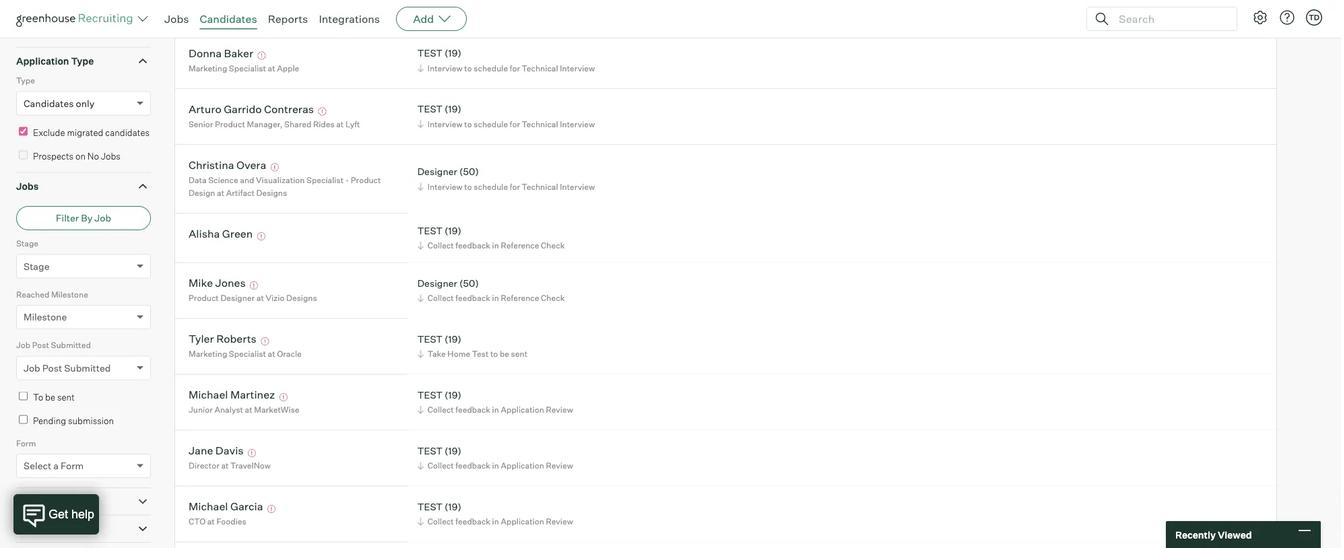 Task type: locate. For each thing, give the bounding box(es) containing it.
reference
[[501, 241, 539, 251], [501, 293, 539, 303]]

1 vertical spatial marketing
[[189, 349, 227, 359]]

type up type element at left top
[[71, 55, 94, 67]]

relevance
[[24, 19, 69, 31]]

garcia
[[230, 500, 263, 514]]

to up test (19) collect feedback in reference check
[[464, 182, 472, 192]]

reference down test (19) collect feedback in reference check
[[501, 293, 539, 303]]

tyler roberts link
[[189, 332, 257, 348]]

1 michael from the top
[[189, 388, 228, 402]]

0 vertical spatial test (19) interview to schedule for technical interview
[[418, 47, 595, 73]]

0 vertical spatial collect feedback in application review link
[[416, 404, 577, 417]]

reference for (50)
[[501, 293, 539, 303]]

1 check from the top
[[541, 241, 565, 251]]

0 vertical spatial submitted
[[51, 340, 91, 351]]

foodies
[[217, 517, 246, 527]]

1 vertical spatial collect feedback in reference check link
[[416, 292, 568, 305]]

0 vertical spatial sent
[[511, 349, 528, 359]]

0 vertical spatial form
[[16, 438, 36, 449]]

mike jones has been in reference check for more than 10 days image
[[248, 282, 260, 290]]

donna baker link
[[189, 46, 253, 62]]

1 horizontal spatial candidates
[[200, 12, 257, 26]]

1 vertical spatial review
[[546, 461, 573, 471]]

marketing down tyler
[[189, 349, 227, 359]]

5 feedback from the top
[[456, 517, 491, 527]]

1 test from the top
[[418, 47, 443, 59]]

job
[[95, 212, 111, 224], [16, 340, 30, 351], [24, 362, 40, 374]]

collect feedback in reference check link up designer (50) collect feedback in reference check
[[416, 239, 568, 252]]

junior
[[189, 405, 213, 415]]

3 (19) from the top
[[445, 225, 462, 237]]

on
[[75, 151, 86, 162]]

(19) inside 'test (19) take home test to be sent'
[[445, 333, 462, 345]]

test inside 'test (19) take home test to be sent'
[[418, 333, 443, 345]]

design
[[189, 188, 215, 198]]

1 in from the top
[[492, 241, 499, 251]]

(19) for tyler roberts
[[445, 333, 462, 345]]

1 schedule from the top
[[474, 63, 508, 73]]

1 vertical spatial sent
[[57, 392, 75, 403]]

0 vertical spatial designs
[[256, 188, 287, 198]]

pending submission
[[33, 416, 114, 426]]

0 horizontal spatial candidates
[[24, 98, 74, 109]]

0 vertical spatial check
[[541, 241, 565, 251]]

junior analyst at marketwise
[[189, 405, 300, 415]]

collect feedback in reference check link up 'test (19) take home test to be sent'
[[416, 292, 568, 305]]

1 vertical spatial check
[[541, 293, 565, 303]]

technical for christina overa
[[522, 182, 558, 192]]

profile
[[16, 496, 46, 508]]

apple
[[277, 63, 299, 73]]

1 marketing from the top
[[189, 63, 227, 73]]

collect inside designer (50) collect feedback in reference check
[[428, 293, 454, 303]]

1 test (19) collect feedback in application review from the top
[[418, 389, 573, 415]]

for
[[510, 63, 520, 73], [510, 119, 520, 129], [510, 182, 520, 192]]

candidates inside type element
[[24, 98, 74, 109]]

jobs right no
[[101, 151, 121, 162]]

overa
[[237, 158, 266, 172]]

product right -
[[351, 175, 381, 185]]

1 vertical spatial test (19) interview to schedule for technical interview
[[418, 103, 595, 129]]

0 vertical spatial jobs
[[164, 12, 189, 26]]

1 horizontal spatial sent
[[511, 349, 528, 359]]

2 vertical spatial review
[[546, 517, 573, 527]]

be right to
[[45, 392, 55, 403]]

2 vertical spatial interview to schedule for technical interview link
[[416, 180, 599, 193]]

designs down visualization
[[256, 188, 287, 198]]

review for jane davis
[[546, 461, 573, 471]]

marketing for tyler
[[189, 349, 227, 359]]

designs
[[256, 188, 287, 198], [286, 293, 317, 303]]

lyft
[[346, 119, 360, 129]]

designs right vizio
[[286, 293, 317, 303]]

analyst
[[215, 405, 243, 415]]

at down tyler roberts has been in take home test for more than 7 days image
[[268, 349, 275, 359]]

specialist down the roberts
[[229, 349, 266, 359]]

2 interview to schedule for technical interview link from the top
[[416, 118, 599, 131]]

jobs link
[[164, 12, 189, 26]]

sent inside 'test (19) take home test to be sent'
[[511, 349, 528, 359]]

3 review from the top
[[546, 517, 573, 527]]

configure image
[[1253, 9, 1269, 26]]

1 review from the top
[[546, 405, 573, 415]]

3 collect feedback in application review link from the top
[[416, 516, 577, 528]]

1 vertical spatial for
[[510, 119, 520, 129]]

reference inside test (19) collect feedback in reference check
[[501, 241, 539, 251]]

reference inside designer (50) collect feedback in reference check
[[501, 293, 539, 303]]

jobs
[[164, 12, 189, 26], [101, 151, 121, 162], [16, 180, 39, 192]]

schedule inside designer (50) interview to schedule for technical interview
[[474, 182, 508, 192]]

5 (19) from the top
[[445, 389, 462, 401]]

to inside 'test (19) take home test to be sent'
[[491, 349, 498, 359]]

feedback for michael martinez
[[456, 405, 491, 415]]

2 review from the top
[[546, 461, 573, 471]]

at
[[268, 63, 275, 73], [336, 119, 344, 129], [217, 188, 224, 198], [257, 293, 264, 303], [268, 349, 275, 359], [245, 405, 252, 415], [221, 461, 229, 471], [207, 517, 215, 527]]

jane davis link
[[189, 444, 244, 460]]

7 (19) from the top
[[445, 501, 462, 513]]

1 vertical spatial designer
[[418, 277, 458, 289]]

2 vertical spatial technical
[[522, 182, 558, 192]]

product designer at vizio designs
[[189, 293, 317, 303]]

only
[[76, 98, 95, 109]]

4 (19) from the top
[[445, 333, 462, 345]]

1 horizontal spatial jobs
[[101, 151, 121, 162]]

check
[[541, 241, 565, 251], [541, 293, 565, 303]]

0 vertical spatial job
[[95, 212, 111, 224]]

specialist left -
[[307, 175, 344, 185]]

in for mike jones
[[492, 293, 499, 303]]

1 feedback from the top
[[456, 241, 491, 251]]

manager,
[[247, 119, 283, 129]]

1 vertical spatial technical
[[522, 119, 558, 129]]

in inside designer (50) collect feedback in reference check
[[492, 293, 499, 303]]

candidates up donna baker
[[200, 12, 257, 26]]

type down application type
[[16, 76, 35, 86]]

christina
[[189, 158, 234, 172]]

3 schedule from the top
[[474, 182, 508, 192]]

specialist down "baker"
[[229, 63, 266, 73]]

0 vertical spatial review
[[546, 405, 573, 415]]

review for michael martinez
[[546, 405, 573, 415]]

migrated
[[67, 127, 103, 138]]

reached milestone
[[16, 290, 88, 300]]

interview to schedule for technical interview link for arturo garrido contreras
[[416, 118, 599, 131]]

1 vertical spatial job
[[16, 340, 30, 351]]

collect for michael martinez
[[428, 405, 454, 415]]

michael up cto at foodies
[[189, 500, 228, 514]]

home
[[448, 349, 471, 359]]

test for jane davis
[[418, 445, 443, 457]]

0 vertical spatial technical
[[522, 63, 558, 73]]

designer inside designer (50) collect feedback in reference check
[[418, 277, 458, 289]]

2 marketing from the top
[[189, 349, 227, 359]]

test (19) collect feedback in application review
[[418, 389, 573, 415], [418, 445, 573, 471], [418, 501, 573, 527]]

alisha green link
[[189, 227, 253, 243]]

4 feedback from the top
[[456, 461, 491, 471]]

1 vertical spatial type
[[16, 76, 35, 86]]

3 technical from the top
[[522, 182, 558, 192]]

2 check from the top
[[541, 293, 565, 303]]

0 vertical spatial specialist
[[229, 63, 266, 73]]

2 vertical spatial specialist
[[229, 349, 266, 359]]

1 vertical spatial candidates
[[24, 98, 74, 109]]

2 vertical spatial designer
[[221, 293, 255, 303]]

2 test from the top
[[418, 103, 443, 115]]

exclude migrated candidates
[[33, 127, 150, 138]]

interview to schedule for technical interview link for donna baker
[[416, 62, 599, 75]]

1 vertical spatial designs
[[286, 293, 317, 303]]

type
[[71, 55, 94, 67], [16, 76, 35, 86]]

3 for from the top
[[510, 182, 520, 192]]

0 vertical spatial interview to schedule for technical interview link
[[416, 62, 599, 75]]

0 vertical spatial marketing
[[189, 63, 227, 73]]

5 in from the top
[[492, 517, 499, 527]]

be inside 'test (19) take home test to be sent'
[[500, 349, 509, 359]]

form right a
[[61, 460, 84, 472]]

1 technical from the top
[[522, 63, 558, 73]]

milestone
[[51, 290, 88, 300], [24, 311, 67, 323]]

0 vertical spatial for
[[510, 63, 520, 73]]

1 vertical spatial form
[[61, 460, 84, 472]]

technical inside designer (50) interview to schedule for technical interview
[[522, 182, 558, 192]]

0 vertical spatial designer
[[418, 166, 458, 178]]

2 collect feedback in reference check link from the top
[[416, 292, 568, 305]]

be
[[500, 349, 509, 359], [45, 392, 55, 403]]

1 vertical spatial (50)
[[460, 277, 479, 289]]

(50) inside designer (50) interview to schedule for technical interview
[[460, 166, 479, 178]]

2 vertical spatial collect feedback in application review link
[[416, 516, 577, 528]]

td button
[[1304, 7, 1326, 28]]

specialist inside data science and visualization specialist - product design at artifact designs
[[307, 175, 344, 185]]

sent right the test at the bottom
[[511, 349, 528, 359]]

submitted down reached milestone element at the bottom
[[51, 340, 91, 351]]

specialist
[[229, 63, 266, 73], [307, 175, 344, 185], [229, 349, 266, 359]]

2 feedback from the top
[[456, 293, 491, 303]]

(50) for overa
[[460, 166, 479, 178]]

job/status
[[428, 14, 472, 24]]

(50) inside designer (50) collect feedback in reference check
[[460, 277, 479, 289]]

1 interview to schedule for technical interview link from the top
[[416, 62, 599, 75]]

3 interview to schedule for technical interview link from the top
[[416, 180, 599, 193]]

mike jones
[[189, 276, 246, 290]]

jobs up donna
[[164, 12, 189, 26]]

jones
[[215, 276, 246, 290]]

2 reference from the top
[[501, 293, 539, 303]]

4 collect from the top
[[428, 461, 454, 471]]

arturo garrido contreras
[[189, 102, 314, 116]]

at down science at the left top of the page
[[217, 188, 224, 198]]

at left the lyft
[[336, 119, 344, 129]]

test (19) interview to schedule for technical interview for donna baker
[[418, 47, 595, 73]]

interview
[[428, 63, 463, 73], [560, 63, 595, 73], [428, 119, 463, 129], [560, 119, 595, 129], [428, 182, 463, 192], [560, 182, 595, 192]]

1 test (19) interview to schedule for technical interview from the top
[[418, 47, 595, 73]]

1 (50) from the top
[[460, 166, 479, 178]]

candidates only option
[[24, 98, 95, 109]]

to up designer (50) interview to schedule for technical interview in the top left of the page
[[464, 119, 472, 129]]

at down davis
[[221, 461, 229, 471]]

test for michael martinez
[[418, 389, 443, 401]]

at down martinez
[[245, 405, 252, 415]]

1 horizontal spatial form
[[61, 460, 84, 472]]

designer for christina overa
[[418, 166, 458, 178]]

michael for michael martinez
[[189, 388, 228, 402]]

select
[[24, 460, 51, 472]]

3 test from the top
[[418, 225, 443, 237]]

christina overa
[[189, 158, 266, 172]]

1 vertical spatial michael
[[189, 500, 228, 514]]

jane davis has been in application review for more than 5 days image
[[246, 450, 258, 458]]

2 technical from the top
[[522, 119, 558, 129]]

6 test from the top
[[418, 445, 443, 457]]

travelnow
[[231, 461, 271, 471]]

science
[[208, 175, 238, 185]]

be right the test at the bottom
[[500, 349, 509, 359]]

0 vertical spatial reference
[[501, 241, 539, 251]]

filter by job button
[[16, 206, 151, 231]]

6 (19) from the top
[[445, 445, 462, 457]]

collect inside test (19) collect feedback in reference check
[[428, 241, 454, 251]]

1 reference from the top
[[501, 241, 539, 251]]

senior product manager, shared rides at lyft
[[189, 119, 360, 129]]

1 vertical spatial jobs
[[101, 151, 121, 162]]

2 test (19) interview to schedule for technical interview from the top
[[418, 103, 595, 129]]

collect for mike jones
[[428, 293, 454, 303]]

1 (19) from the top
[[445, 47, 462, 59]]

0 horizontal spatial type
[[16, 76, 35, 86]]

2 vertical spatial test (19) collect feedback in application review
[[418, 501, 573, 527]]

0 vertical spatial (50)
[[460, 166, 479, 178]]

to right the test at the bottom
[[491, 349, 498, 359]]

5 test from the top
[[418, 389, 443, 401]]

reached milestone element
[[16, 288, 151, 339]]

4 in from the top
[[492, 461, 499, 471]]

0 horizontal spatial sent
[[57, 392, 75, 403]]

0 horizontal spatial jobs
[[16, 180, 39, 192]]

michael martinez
[[189, 388, 275, 402]]

schedule
[[474, 63, 508, 73], [474, 119, 508, 129], [474, 182, 508, 192]]

1 vertical spatial collect feedback in application review link
[[416, 460, 577, 473]]

test for tyler roberts
[[418, 333, 443, 345]]

0 horizontal spatial form
[[16, 438, 36, 449]]

job post submitted down reached milestone element at the bottom
[[16, 340, 91, 351]]

4 test from the top
[[418, 333, 443, 345]]

alisha green
[[189, 227, 253, 241]]

0 vertical spatial candidates
[[200, 12, 257, 26]]

post up to be sent
[[42, 362, 62, 374]]

interview to schedule for technical interview link for christina overa
[[416, 180, 599, 193]]

to for arturo garrido contreras
[[464, 119, 472, 129]]

2 michael from the top
[[189, 500, 228, 514]]

candidates up exclude
[[24, 98, 74, 109]]

1 horizontal spatial be
[[500, 349, 509, 359]]

for for arturo garrido contreras
[[510, 119, 520, 129]]

to inside designer (50) interview to schedule for technical interview
[[464, 182, 472, 192]]

test (19) collect feedback in application review for jane davis
[[418, 445, 573, 471]]

data science and visualization specialist - product design at artifact designs
[[189, 175, 381, 198]]

interview to schedule for technical interview link
[[416, 62, 599, 75], [416, 118, 599, 131], [416, 180, 599, 193]]

1 for from the top
[[510, 63, 520, 73]]

2 test (19) collect feedback in application review from the top
[[418, 445, 573, 471]]

Prospects on No Jobs checkbox
[[19, 151, 28, 160]]

check inside test (19) collect feedback in reference check
[[541, 241, 565, 251]]

1 vertical spatial reference
[[501, 293, 539, 303]]

2 collect feedback in application review link from the top
[[416, 460, 577, 473]]

marketing for donna
[[189, 63, 227, 73]]

form down pending submission option
[[16, 438, 36, 449]]

1 vertical spatial stage
[[24, 261, 50, 272]]

michael martinez has been in application review for more than 5 days image
[[278, 394, 290, 402]]

application type
[[16, 55, 94, 67]]

collect feedback in application review link for michael martinez
[[416, 404, 577, 417]]

alisha
[[189, 227, 220, 241]]

arturo garrido contreras has been in technical interview for more than 14 days image
[[316, 108, 329, 116]]

collect feedback in application review link
[[416, 404, 577, 417], [416, 460, 577, 473], [416, 516, 577, 528]]

submitted up to be sent
[[64, 362, 111, 374]]

2 for from the top
[[510, 119, 520, 129]]

arturo
[[189, 102, 222, 116]]

1 vertical spatial schedule
[[474, 119, 508, 129]]

0 vertical spatial michael
[[189, 388, 228, 402]]

check inside designer (50) collect feedback in reference check
[[541, 293, 565, 303]]

2 collect from the top
[[428, 293, 454, 303]]

1 vertical spatial specialist
[[307, 175, 344, 185]]

2 (50) from the top
[[460, 277, 479, 289]]

reference up designer (50) collect feedback in reference check
[[501, 241, 539, 251]]

submission
[[68, 416, 114, 426]]

jobs down "prospects on no jobs" option
[[16, 180, 39, 192]]

2 schedule from the top
[[474, 119, 508, 129]]

sent
[[511, 349, 528, 359], [57, 392, 75, 403]]

1 vertical spatial product
[[351, 175, 381, 185]]

1 collect feedback in application review link from the top
[[416, 404, 577, 417]]

filter by job
[[56, 212, 111, 224]]

0 vertical spatial test (19) collect feedback in application review
[[418, 389, 573, 415]]

recently
[[1176, 529, 1216, 541]]

(50) for jones
[[460, 277, 479, 289]]

2 vertical spatial schedule
[[474, 182, 508, 192]]

1 collect from the top
[[428, 241, 454, 251]]

product down mike
[[189, 293, 219, 303]]

2 vertical spatial jobs
[[16, 180, 39, 192]]

3 feedback from the top
[[456, 405, 491, 415]]

0 vertical spatial be
[[500, 349, 509, 359]]

2 in from the top
[[492, 293, 499, 303]]

3 collect from the top
[[428, 405, 454, 415]]

1 vertical spatial test (19) collect feedback in application review
[[418, 445, 573, 471]]

a
[[53, 460, 59, 472]]

To be sent checkbox
[[19, 392, 28, 401]]

milestone down "stage" element
[[51, 290, 88, 300]]

2 vertical spatial for
[[510, 182, 520, 192]]

(19)
[[445, 47, 462, 59], [445, 103, 462, 115], [445, 225, 462, 237], [445, 333, 462, 345], [445, 389, 462, 401], [445, 445, 462, 457], [445, 501, 462, 513]]

1 vertical spatial interview to schedule for technical interview link
[[416, 118, 599, 131]]

collect feedback in application review link for michael garcia
[[416, 516, 577, 528]]

2 (19) from the top
[[445, 103, 462, 115]]

feedback inside designer (50) collect feedback in reference check
[[456, 293, 491, 303]]

michael for michael garcia
[[189, 500, 228, 514]]

1 horizontal spatial type
[[71, 55, 94, 67]]

Exclude migrated candidates checkbox
[[19, 127, 28, 136]]

michael
[[189, 388, 228, 402], [189, 500, 228, 514]]

green
[[222, 227, 253, 241]]

profile details
[[16, 496, 80, 508]]

2 horizontal spatial jobs
[[164, 12, 189, 26]]

milestone down reached milestone
[[24, 311, 67, 323]]

test
[[418, 47, 443, 59], [418, 103, 443, 115], [418, 225, 443, 237], [418, 333, 443, 345], [418, 389, 443, 401], [418, 445, 443, 457], [418, 501, 443, 513]]

type inside type element
[[16, 76, 35, 86]]

post down reached at the bottom of page
[[32, 340, 49, 351]]

marketing down donna
[[189, 63, 227, 73]]

product down garrido
[[215, 119, 245, 129]]

1 vertical spatial post
[[42, 362, 62, 374]]

to for donna baker
[[464, 63, 472, 73]]

0 vertical spatial collect feedback in reference check link
[[416, 239, 568, 252]]

3 in from the top
[[492, 405, 499, 415]]

0 vertical spatial job post submitted
[[16, 340, 91, 351]]

0 vertical spatial schedule
[[474, 63, 508, 73]]

sent up the pending submission
[[57, 392, 75, 403]]

7 test from the top
[[418, 501, 443, 513]]

0 horizontal spatial be
[[45, 392, 55, 403]]

technical for donna baker
[[522, 63, 558, 73]]

baker
[[224, 46, 253, 60]]

-
[[346, 175, 349, 185]]

(19) for arturo garrido contreras
[[445, 103, 462, 115]]

for inside designer (50) interview to schedule for technical interview
[[510, 182, 520, 192]]

designer inside designer (50) interview to schedule for technical interview
[[418, 166, 458, 178]]

2 vertical spatial product
[[189, 293, 219, 303]]

to down job/status
[[464, 63, 472, 73]]

1 collect feedback in reference check link from the top
[[416, 239, 568, 252]]

job post submitted up to be sent
[[24, 362, 111, 374]]

michael up junior
[[189, 388, 228, 402]]

designer
[[418, 166, 458, 178], [418, 277, 458, 289], [221, 293, 255, 303]]



Task type: describe. For each thing, give the bounding box(es) containing it.
schedule for christina overa
[[474, 182, 508, 192]]

reports
[[268, 12, 308, 26]]

for for christina overa
[[510, 182, 520, 192]]

garrido
[[224, 102, 262, 116]]

feedback inside test (19) collect feedback in reference check
[[456, 241, 491, 251]]

test
[[472, 349, 489, 359]]

reports link
[[268, 12, 308, 26]]

select a form
[[24, 460, 84, 472]]

at down donna baker has been in technical interview for more than 14 days icon
[[268, 63, 275, 73]]

candidates
[[105, 127, 150, 138]]

prospects
[[33, 151, 74, 162]]

recently viewed
[[1176, 529, 1252, 541]]

jane davis
[[189, 444, 244, 458]]

feedback for jane davis
[[456, 461, 491, 471]]

1 vertical spatial milestone
[[24, 311, 67, 323]]

name
[[185, 14, 208, 24]]

0 vertical spatial type
[[71, 55, 94, 67]]

relevance option
[[24, 19, 69, 31]]

tyler roberts has been in take home test for more than 7 days image
[[259, 338, 271, 346]]

oracle
[[277, 349, 302, 359]]

check for (50)
[[541, 293, 565, 303]]

type element
[[16, 74, 151, 125]]

christina overa has been in technical interview for more than 14 days image
[[269, 164, 281, 172]]

add
[[413, 12, 434, 26]]

marketwise
[[254, 405, 300, 415]]

exclude
[[33, 127, 65, 138]]

collect feedback in reference check link for (19)
[[416, 239, 568, 252]]

by
[[81, 212, 93, 224]]

test inside test (19) collect feedback in reference check
[[418, 225, 443, 237]]

schedule for donna baker
[[474, 63, 508, 73]]

reference for (19)
[[501, 241, 539, 251]]

visualization
[[256, 175, 305, 185]]

check for (19)
[[541, 241, 565, 251]]

(19) for michael martinez
[[445, 389, 462, 401]]

to be sent
[[33, 392, 75, 403]]

director
[[189, 461, 220, 471]]

mike
[[189, 276, 213, 290]]

candidates for candidates
[[200, 12, 257, 26]]

cto
[[189, 517, 206, 527]]

viewed
[[1218, 529, 1252, 541]]

director at travelnow
[[189, 461, 271, 471]]

form element
[[16, 437, 151, 488]]

reached
[[16, 290, 49, 300]]

test for donna baker
[[418, 47, 443, 59]]

0 vertical spatial stage
[[16, 239, 38, 249]]

1 vertical spatial be
[[45, 392, 55, 403]]

0 vertical spatial product
[[215, 119, 245, 129]]

candidates for candidates only
[[24, 98, 74, 109]]

0 vertical spatial milestone
[[51, 290, 88, 300]]

at inside data science and visualization specialist - product design at artifact designs
[[217, 188, 224, 198]]

christina overa link
[[189, 158, 266, 174]]

test (19) take home test to be sent
[[418, 333, 528, 359]]

collect feedback in reference check link for (50)
[[416, 292, 568, 305]]

to for christina overa
[[464, 182, 472, 192]]

vizio
[[266, 293, 285, 303]]

and
[[240, 175, 254, 185]]

in inside test (19) collect feedback in reference check
[[492, 241, 499, 251]]

cto at foodies
[[189, 517, 246, 527]]

integrations
[[319, 12, 380, 26]]

michael martinez link
[[189, 388, 275, 404]]

Search text field
[[1116, 9, 1225, 29]]

filter
[[56, 212, 79, 224]]

(19) for donna baker
[[445, 47, 462, 59]]

at down mike jones has been in reference check for more than 10 days icon
[[257, 293, 264, 303]]

data
[[189, 175, 207, 185]]

donna baker has been in technical interview for more than 14 days image
[[256, 52, 268, 60]]

schedule for arturo garrido contreras
[[474, 119, 508, 129]]

2 vertical spatial job
[[24, 362, 40, 374]]

take
[[428, 349, 446, 359]]

tyler
[[189, 332, 214, 346]]

job inside filter by job button
[[95, 212, 111, 224]]

mike jones link
[[189, 276, 246, 292]]

stage element
[[16, 237, 151, 288]]

designer (50) collect feedback in reference check
[[418, 277, 565, 303]]

0 vertical spatial post
[[32, 340, 49, 351]]

arturo garrido contreras link
[[189, 102, 314, 118]]

michael garcia has been in application review for more than 5 days image
[[266, 506, 278, 514]]

tyler roberts
[[189, 332, 257, 346]]

alisha green has been in reference check for more than 10 days image
[[255, 233, 267, 241]]

td
[[1309, 13, 1320, 22]]

specialist for tyler roberts
[[229, 349, 266, 359]]

no
[[88, 151, 99, 162]]

Pending submission checkbox
[[19, 416, 28, 424]]

jane
[[189, 444, 213, 458]]

designs inside data science and visualization specialist - product design at artifact designs
[[256, 188, 287, 198]]

1 vertical spatial submitted
[[64, 362, 111, 374]]

job post submitted element
[[16, 339, 151, 390]]

specialist for donna baker
[[229, 63, 266, 73]]

test for arturo garrido contreras
[[418, 103, 443, 115]]

artifact
[[226, 188, 255, 198]]

technical for arturo garrido contreras
[[522, 119, 558, 129]]

test (19) collect feedback in reference check
[[418, 225, 565, 251]]

collect feedback in application review link for jane davis
[[416, 460, 577, 473]]

michael garcia
[[189, 500, 263, 514]]

candidates only
[[24, 98, 95, 109]]

roberts
[[216, 332, 257, 346]]

5 collect from the top
[[428, 517, 454, 527]]

test (19) collect feedback in application review for michael martinez
[[418, 389, 573, 415]]

source
[[16, 523, 49, 535]]

(19) for jane davis
[[445, 445, 462, 457]]

(19) inside test (19) collect feedback in reference check
[[445, 225, 462, 237]]

candidates link
[[200, 12, 257, 26]]

shared
[[284, 119, 312, 129]]

martinez
[[230, 388, 275, 402]]

product inside data science and visualization specialist - product design at artifact designs
[[351, 175, 381, 185]]

1 vertical spatial job post submitted
[[24, 362, 111, 374]]

add button
[[396, 7, 467, 31]]

test (19) interview to schedule for technical interview for arturo garrido contreras
[[418, 103, 595, 129]]

donna
[[189, 46, 222, 60]]

greenhouse recruiting image
[[16, 11, 137, 27]]

in for jane davis
[[492, 461, 499, 471]]

pending
[[33, 416, 66, 426]]

at right cto
[[207, 517, 215, 527]]

feedback for mike jones
[[456, 293, 491, 303]]

in for michael martinez
[[492, 405, 499, 415]]

donna baker
[[189, 46, 253, 60]]

for for donna baker
[[510, 63, 520, 73]]

designer (50) interview to schedule for technical interview
[[418, 166, 595, 192]]

marketing specialist at apple
[[189, 63, 299, 73]]

collect for jane davis
[[428, 461, 454, 471]]

contreras
[[264, 102, 314, 116]]

michael garcia link
[[189, 500, 263, 516]]

td button
[[1307, 9, 1323, 26]]

to
[[33, 392, 43, 403]]

3 test (19) collect feedback in application review from the top
[[418, 501, 573, 527]]

designer for mike jones
[[418, 277, 458, 289]]

marketing specialist at oracle
[[189, 349, 302, 359]]

prospects on no jobs
[[33, 151, 121, 162]]



Task type: vqa. For each thing, say whether or not it's contained in the screenshot.


